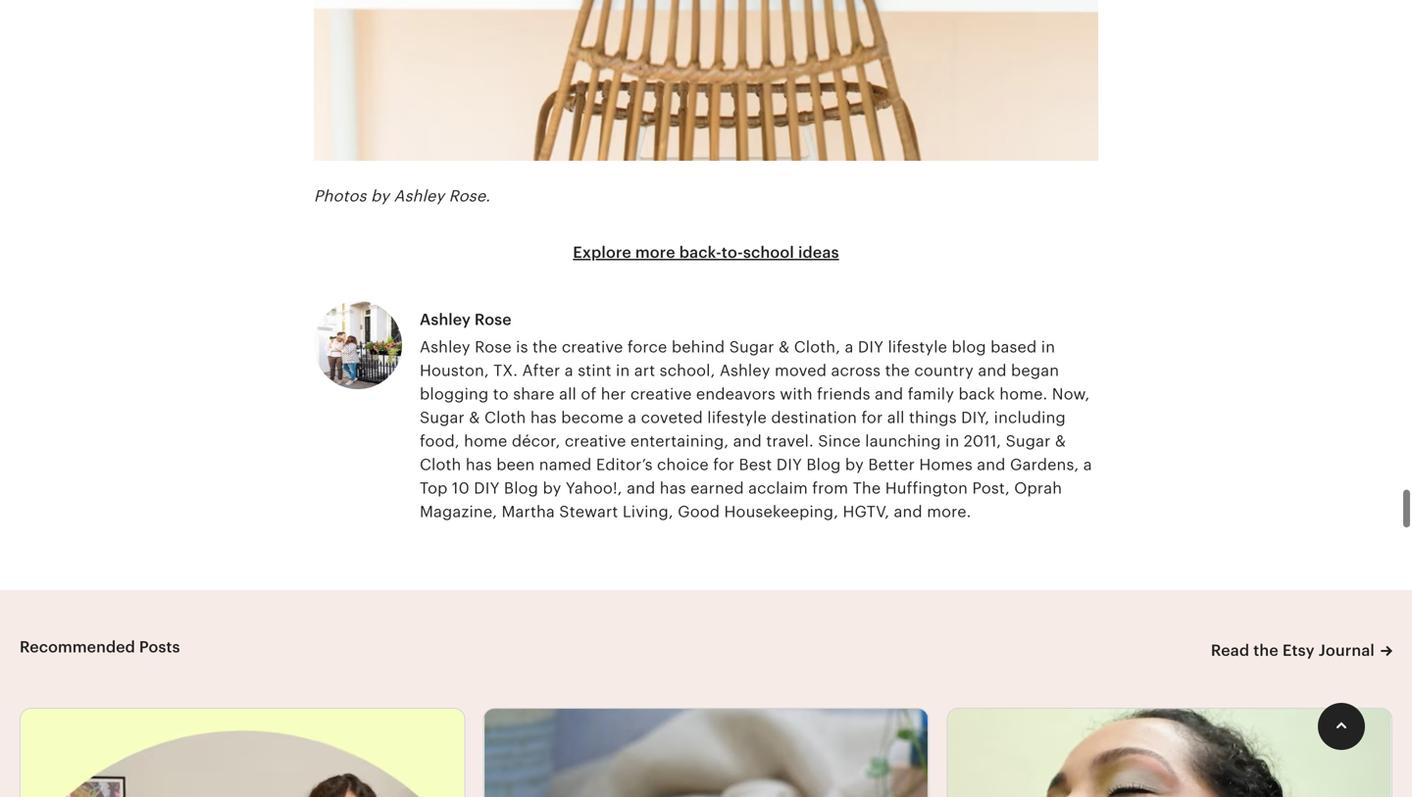 Task type: describe. For each thing, give the bounding box(es) containing it.
2 horizontal spatial diy
[[858, 338, 884, 356]]

good
[[678, 503, 720, 521]]

houston,
[[420, 362, 489, 379]]

since
[[818, 432, 861, 450]]

rose.
[[449, 187, 490, 205]]

earned
[[691, 480, 744, 497]]

country
[[914, 362, 974, 379]]

0 horizontal spatial all
[[559, 385, 577, 403]]

began
[[1011, 362, 1059, 379]]

1 vertical spatial all
[[887, 409, 905, 427]]

named
[[539, 456, 592, 474]]

yahoo!,
[[566, 480, 622, 497]]

acclaim
[[748, 480, 808, 497]]

home
[[464, 432, 507, 450]]

oprah
[[1014, 480, 1062, 497]]

family
[[908, 385, 954, 403]]

ashley rose image image
[[314, 301, 402, 389]]

more.
[[927, 503, 971, 521]]

0 vertical spatial sugar
[[729, 338, 774, 356]]

moved
[[775, 362, 827, 379]]

0 vertical spatial has
[[530, 409, 557, 427]]

diy,
[[961, 409, 990, 427]]

better
[[868, 456, 915, 474]]

food,
[[420, 432, 460, 450]]

become
[[561, 409, 624, 427]]

0 vertical spatial by
[[371, 187, 389, 205]]

0 horizontal spatial the
[[533, 338, 557, 356]]

2 vertical spatial has
[[660, 480, 686, 497]]

photos by ashley rose.
[[314, 187, 495, 205]]

journal
[[1319, 642, 1375, 659]]

1 vertical spatial cloth
[[420, 456, 461, 474]]

décor,
[[512, 432, 560, 450]]

2 horizontal spatial the
[[1254, 642, 1279, 659]]

school,
[[660, 362, 715, 379]]

a left stint
[[565, 362, 574, 379]]

including
[[994, 409, 1066, 427]]

launching
[[865, 432, 941, 450]]

things
[[909, 409, 957, 427]]

finished diy memo boards hanging on a wall image
[[314, 0, 1098, 173]]

1 vertical spatial &
[[469, 409, 480, 427]]

post,
[[972, 480, 1010, 497]]

cloth,
[[794, 338, 841, 356]]

0 vertical spatial in
[[1041, 338, 1055, 356]]

0 vertical spatial &
[[779, 338, 790, 356]]

a right gardens,
[[1083, 456, 1092, 474]]

read the etsy journal
[[1211, 642, 1375, 659]]

blog
[[952, 338, 986, 356]]

home.
[[1000, 385, 1048, 403]]

0 horizontal spatial has
[[466, 456, 492, 474]]

1 horizontal spatial diy
[[776, 456, 802, 474]]

to-
[[722, 243, 743, 261]]

ashley rose ashley rose is the creative force behind sugar & cloth, a diy lifestyle blog based in houston, tx. after a stint in art school, ashley moved across the country and began blogging to share all of her creative endeavors with friends and family back home. now, sugar & cloth has become a coveted lifestyle destination for all things diy, including food, home décor, creative entertaining, and travel. since launching in 2011, sugar & cloth has been named editor's choice for best diy blog by better homes and gardens, a top 10 diy blog by yahoo!, and has earned acclaim from the huffington post, oprah magazine, martha stewart living, good housekeeping, hgtv, and more.
[[420, 311, 1092, 521]]

magazine,
[[420, 503, 497, 521]]

force
[[628, 338, 667, 356]]

back
[[959, 385, 995, 403]]

is
[[516, 338, 528, 356]]

read the etsy journal link
[[1211, 637, 1393, 664]]

share
[[513, 385, 555, 403]]

now,
[[1052, 385, 1090, 403]]

with
[[780, 385, 813, 403]]

stewart
[[559, 503, 618, 521]]

a left the coveted
[[628, 409, 637, 427]]

blogging
[[420, 385, 489, 403]]



Task type: vqa. For each thing, say whether or not it's contained in the screenshot.
the middle many
no



Task type: locate. For each thing, give the bounding box(es) containing it.
after
[[522, 362, 560, 379]]

in
[[1041, 338, 1055, 356], [616, 362, 630, 379], [945, 432, 959, 450]]

1 vertical spatial for
[[713, 456, 735, 474]]

1 horizontal spatial blog
[[806, 456, 841, 474]]

0 horizontal spatial cloth
[[420, 456, 461, 474]]

sugar
[[729, 338, 774, 356], [420, 409, 465, 427], [1006, 432, 1051, 450]]

0 vertical spatial cloth
[[484, 409, 526, 427]]

1 horizontal spatial cloth
[[484, 409, 526, 427]]

back-
[[679, 243, 722, 261]]

2 horizontal spatial in
[[1041, 338, 1055, 356]]

sugar down including
[[1006, 432, 1051, 450]]

& up moved
[[779, 338, 790, 356]]

rose
[[475, 311, 512, 328], [475, 338, 512, 356]]

1 vertical spatial creative
[[630, 385, 692, 403]]

read
[[1211, 642, 1250, 659]]

creative
[[562, 338, 623, 356], [630, 385, 692, 403], [565, 432, 626, 450]]

explore more back-to-school ideas link
[[573, 243, 839, 261]]

explore more back-to-school ideas
[[573, 243, 839, 261]]

0 vertical spatial the
[[533, 338, 557, 356]]

diy down travel.
[[776, 456, 802, 474]]

ideas
[[798, 243, 839, 261]]

0 horizontal spatial in
[[616, 362, 630, 379]]

across
[[831, 362, 881, 379]]

posts
[[139, 638, 180, 656]]

0 vertical spatial rose
[[475, 311, 512, 328]]

0 horizontal spatial for
[[713, 456, 735, 474]]

diy right 10
[[474, 480, 500, 497]]

and up the back
[[978, 362, 1007, 379]]

1 horizontal spatial for
[[861, 409, 883, 427]]

0 horizontal spatial blog
[[504, 480, 538, 497]]

hgtv,
[[843, 503, 890, 521]]

martha
[[502, 503, 555, 521]]

more
[[635, 243, 675, 261]]

explore
[[573, 243, 631, 261]]

2 horizontal spatial has
[[660, 480, 686, 497]]

& up gardens,
[[1055, 432, 1066, 450]]

sugar up food,
[[420, 409, 465, 427]]

diy up across
[[858, 338, 884, 356]]

recommended posts link
[[20, 638, 180, 656]]

endeavors
[[696, 385, 776, 403]]

0 vertical spatial all
[[559, 385, 577, 403]]

living,
[[623, 503, 673, 521]]

1 horizontal spatial the
[[885, 362, 910, 379]]

from
[[812, 480, 848, 497]]

2 vertical spatial sugar
[[1006, 432, 1051, 450]]

by down named
[[543, 480, 561, 497]]

behind
[[672, 338, 725, 356]]

2 vertical spatial creative
[[565, 432, 626, 450]]

0 horizontal spatial sugar
[[420, 409, 465, 427]]

school
[[743, 243, 794, 261]]

choice
[[657, 456, 709, 474]]

1 vertical spatial blog
[[504, 480, 538, 497]]

tx.
[[493, 362, 518, 379]]

travel.
[[766, 432, 814, 450]]

1 vertical spatial in
[[616, 362, 630, 379]]

in up homes
[[945, 432, 959, 450]]

by right photos
[[371, 187, 389, 205]]

2 vertical spatial by
[[543, 480, 561, 497]]

0 horizontal spatial lifestyle
[[707, 409, 767, 427]]

0 vertical spatial blog
[[806, 456, 841, 474]]

lifestyle
[[888, 338, 947, 356], [707, 409, 767, 427]]

housekeeping,
[[724, 503, 839, 521]]

all left of
[[559, 385, 577, 403]]

blog up from
[[806, 456, 841, 474]]

the
[[533, 338, 557, 356], [885, 362, 910, 379], [1254, 642, 1279, 659]]

and
[[978, 362, 1007, 379], [875, 385, 904, 403], [733, 432, 762, 450], [977, 456, 1006, 474], [627, 480, 655, 497], [894, 503, 923, 521]]

recommended posts
[[20, 638, 180, 656]]

cloth
[[484, 409, 526, 427], [420, 456, 461, 474]]

1 vertical spatial the
[[885, 362, 910, 379]]

10
[[452, 480, 470, 497]]

the left etsy
[[1254, 642, 1279, 659]]

the
[[853, 480, 881, 497]]

1 vertical spatial rose
[[475, 338, 512, 356]]

blog
[[806, 456, 841, 474], [504, 480, 538, 497]]

cloth down food,
[[420, 456, 461, 474]]

2 vertical spatial the
[[1254, 642, 1279, 659]]

the up family
[[885, 362, 910, 379]]

1 horizontal spatial has
[[530, 409, 557, 427]]

2 horizontal spatial &
[[1055, 432, 1066, 450]]

huffington
[[885, 480, 968, 497]]

coveted
[[641, 409, 703, 427]]

creative up the coveted
[[630, 385, 692, 403]]

the right is
[[533, 338, 557, 356]]

1 vertical spatial sugar
[[420, 409, 465, 427]]

has
[[530, 409, 557, 427], [466, 456, 492, 474], [660, 480, 686, 497]]

a
[[845, 338, 854, 356], [565, 362, 574, 379], [628, 409, 637, 427], [1083, 456, 1092, 474]]

has down choice
[[660, 480, 686, 497]]

based
[[991, 338, 1037, 356]]

1 horizontal spatial &
[[779, 338, 790, 356]]

1 vertical spatial diy
[[776, 456, 802, 474]]

1 vertical spatial lifestyle
[[707, 409, 767, 427]]

2 vertical spatial in
[[945, 432, 959, 450]]

friends
[[817, 385, 870, 403]]

1 horizontal spatial sugar
[[729, 338, 774, 356]]

lifestyle up the country
[[888, 338, 947, 356]]

cloth down to
[[484, 409, 526, 427]]

0 vertical spatial for
[[861, 409, 883, 427]]

0 vertical spatial creative
[[562, 338, 623, 356]]

2 vertical spatial &
[[1055, 432, 1066, 450]]

lifestyle down endeavors
[[707, 409, 767, 427]]

art
[[634, 362, 655, 379]]

2011,
[[964, 432, 1001, 450]]

and down across
[[875, 385, 904, 403]]

ashley
[[394, 187, 444, 205], [420, 311, 471, 328], [420, 338, 470, 356], [720, 362, 770, 379]]

1 vertical spatial by
[[845, 456, 864, 474]]

for up earned at the bottom
[[713, 456, 735, 474]]

all up launching
[[887, 409, 905, 427]]

1 horizontal spatial by
[[543, 480, 561, 497]]

stint
[[578, 362, 612, 379]]

& up the home
[[469, 409, 480, 427]]

has down the home
[[466, 456, 492, 474]]

0 horizontal spatial &
[[469, 409, 480, 427]]

a up across
[[845, 338, 854, 356]]

for
[[861, 409, 883, 427], [713, 456, 735, 474]]

0 vertical spatial lifestyle
[[888, 338, 947, 356]]

1 horizontal spatial all
[[887, 409, 905, 427]]

and up living,
[[627, 480, 655, 497]]

for down friends
[[861, 409, 883, 427]]

diy
[[858, 338, 884, 356], [776, 456, 802, 474], [474, 480, 500, 497]]

sugar up endeavors
[[729, 338, 774, 356]]

etsy
[[1283, 642, 1315, 659]]

to
[[493, 385, 509, 403]]

0 horizontal spatial by
[[371, 187, 389, 205]]

creative down "become"
[[565, 432, 626, 450]]

1 horizontal spatial in
[[945, 432, 959, 450]]

all
[[559, 385, 577, 403], [887, 409, 905, 427]]

gardens,
[[1010, 456, 1079, 474]]

editor's
[[596, 456, 653, 474]]

and up best
[[733, 432, 762, 450]]

&
[[779, 338, 790, 356], [469, 409, 480, 427], [1055, 432, 1066, 450]]

0 horizontal spatial diy
[[474, 480, 500, 497]]

by up the
[[845, 456, 864, 474]]

0 vertical spatial diy
[[858, 338, 884, 356]]

in left the art
[[616, 362, 630, 379]]

by
[[371, 187, 389, 205], [845, 456, 864, 474], [543, 480, 561, 497]]

has up décor,
[[530, 409, 557, 427]]

1 horizontal spatial lifestyle
[[888, 338, 947, 356]]

and up the post,
[[977, 456, 1006, 474]]

creative up stint
[[562, 338, 623, 356]]

been
[[496, 456, 535, 474]]

her
[[601, 385, 626, 403]]

destination
[[771, 409, 857, 427]]

entertaining,
[[630, 432, 729, 450]]

1 vertical spatial has
[[466, 456, 492, 474]]

photos
[[314, 187, 366, 205]]

of
[[581, 385, 597, 403]]

2 vertical spatial diy
[[474, 480, 500, 497]]

2 horizontal spatial sugar
[[1006, 432, 1051, 450]]

blog down the been
[[504, 480, 538, 497]]

homes
[[919, 456, 973, 474]]

best
[[739, 456, 772, 474]]

top
[[420, 480, 448, 497]]

in up the began
[[1041, 338, 1055, 356]]

recommended
[[20, 638, 135, 656]]

and down huffington
[[894, 503, 923, 521]]

2 horizontal spatial by
[[845, 456, 864, 474]]



